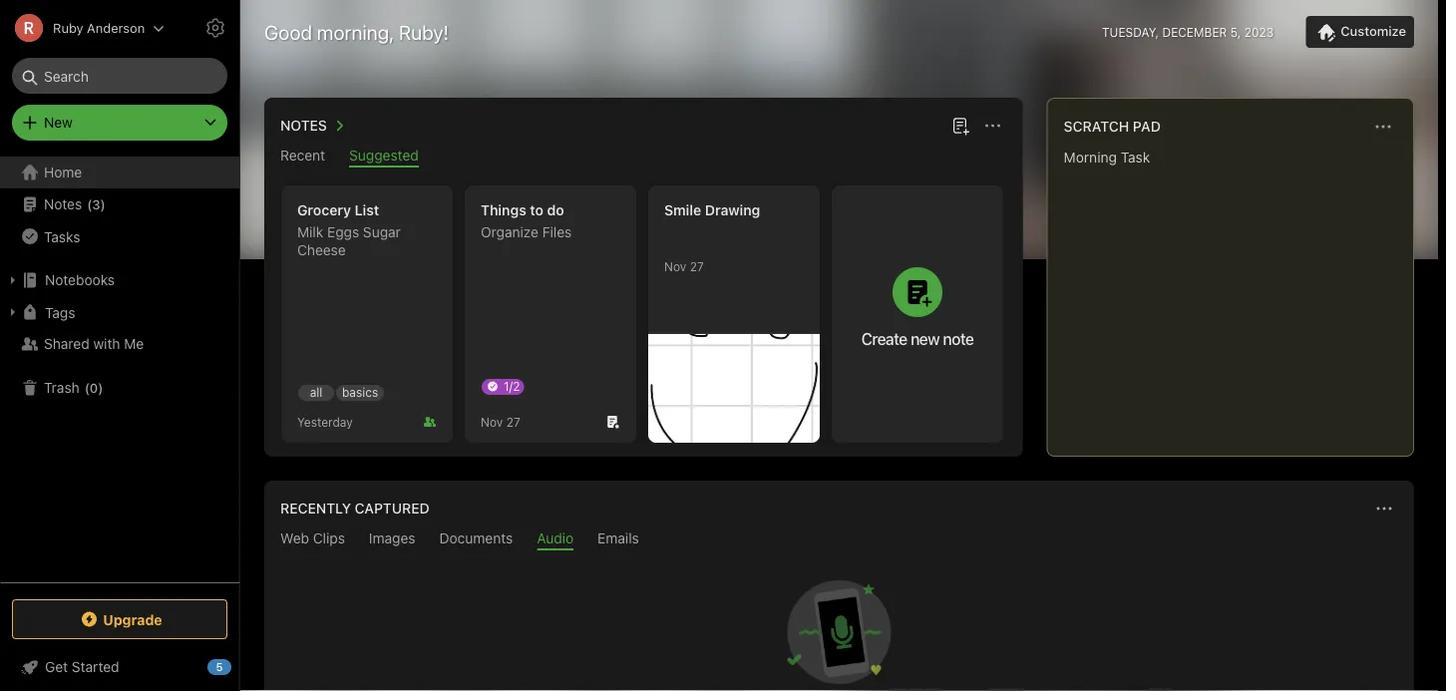 Task type: vqa. For each thing, say whether or not it's contained in the screenshot.
WHAT'S NEW field
no



Task type: describe. For each thing, give the bounding box(es) containing it.
suggested tab panel
[[264, 168, 1023, 457]]

ruby
[[53, 20, 83, 35]]

notes ( 3 )
[[44, 196, 106, 213]]

recently
[[280, 500, 351, 517]]

recent tab
[[280, 147, 325, 168]]

notes for notes
[[280, 117, 327, 134]]

5
[[216, 661, 223, 674]]

new button
[[12, 105, 227, 141]]

expand tags image
[[5, 304, 21, 320]]

grocery list milk eggs sugar cheese
[[297, 202, 401, 258]]

customize
[[1341, 24, 1407, 39]]

1 vertical spatial 27
[[506, 415, 521, 429]]

tasks button
[[0, 221, 238, 252]]

pad
[[1133, 118, 1161, 135]]

3
[[92, 197, 100, 212]]

recently captured button
[[276, 497, 430, 521]]

web clips
[[280, 530, 345, 547]]

1 horizontal spatial nov
[[664, 259, 687, 273]]

basics
[[342, 386, 378, 400]]

1 vertical spatial nov 27
[[481, 415, 521, 429]]

trash
[[44, 380, 80, 396]]

captured
[[355, 500, 430, 517]]

get started
[[45, 659, 119, 675]]

audio tab panel
[[264, 551, 1415, 691]]

click to collapse image
[[232, 655, 247, 678]]

upgrade
[[103, 611, 162, 628]]

5,
[[1231, 25, 1242, 39]]

Start writing… text field
[[1064, 149, 1413, 440]]

things to do organize files
[[481, 202, 572, 240]]

1 vertical spatial nov
[[481, 415, 503, 429]]

create new note
[[862, 329, 974, 348]]

trash ( 0 )
[[44, 380, 103, 396]]

tree containing home
[[0, 157, 239, 582]]

cheese
[[297, 242, 346, 258]]

notebooks
[[45, 272, 115, 288]]

) for notes
[[100, 197, 106, 212]]

new
[[911, 329, 940, 348]]

organize
[[481, 224, 539, 240]]

( for notes
[[87, 197, 92, 212]]

more actions image
[[1372, 115, 1396, 139]]

expand notebooks image
[[5, 272, 21, 288]]

tasks
[[44, 228, 80, 245]]

thumbnail image
[[649, 334, 820, 443]]

list
[[355, 202, 379, 219]]

sugar
[[363, 224, 401, 240]]

notes button
[[276, 114, 351, 138]]

december
[[1163, 25, 1228, 39]]

shared with me link
[[0, 328, 238, 360]]

emails
[[598, 530, 639, 547]]

suggested
[[349, 147, 419, 164]]

suggested tab
[[349, 147, 419, 168]]

morning,
[[317, 20, 394, 43]]

tuesday,
[[1103, 25, 1159, 39]]

upgrade button
[[12, 600, 227, 640]]

( for trash
[[85, 380, 90, 395]]

shared
[[44, 336, 90, 352]]

tags button
[[0, 296, 238, 328]]

started
[[72, 659, 119, 675]]



Task type: locate. For each thing, give the bounding box(es) containing it.
milk
[[297, 224, 324, 240]]

0 vertical spatial (
[[87, 197, 92, 212]]

0 vertical spatial more actions image
[[981, 114, 1005, 138]]

1 vertical spatial tab list
[[268, 530, 1411, 551]]

2023
[[1245, 25, 1274, 39]]

grocery
[[297, 202, 351, 219]]

with
[[93, 336, 120, 352]]

new
[[44, 114, 73, 131]]

eggs
[[327, 224, 359, 240]]

web clips tab
[[280, 530, 345, 551]]

me
[[124, 336, 144, 352]]

anderson
[[87, 20, 145, 35]]

more actions image inside field
[[1373, 497, 1397, 521]]

27 down 1/2 in the bottom left of the page
[[506, 415, 521, 429]]

more actions field for recently captured
[[1371, 495, 1399, 523]]

tab list
[[268, 147, 1019, 168], [268, 530, 1411, 551]]

( inside notes ( 3 )
[[87, 197, 92, 212]]

ruby!
[[399, 20, 449, 43]]

) for trash
[[98, 380, 103, 395]]

notes inside button
[[280, 117, 327, 134]]

1 horizontal spatial nov 27
[[664, 259, 704, 273]]

documents tab
[[440, 530, 513, 551]]

tuesday, december 5, 2023
[[1103, 25, 1274, 39]]

audio
[[537, 530, 574, 547]]

Search text field
[[26, 58, 214, 94]]

( down home link in the top of the page
[[87, 197, 92, 212]]

0 horizontal spatial nov
[[481, 415, 503, 429]]

emails tab
[[598, 530, 639, 551]]

to
[[530, 202, 544, 219]]

1 tab list from the top
[[268, 147, 1019, 168]]

0 vertical spatial nov 27
[[664, 259, 704, 273]]

customize button
[[1306, 16, 1415, 48]]

1 vertical spatial (
[[85, 380, 90, 395]]

) inside notes ( 3 )
[[100, 197, 106, 212]]

tab list containing recent
[[268, 147, 1019, 168]]

home
[[44, 164, 82, 181]]

yesterday
[[297, 415, 353, 429]]

0 horizontal spatial more actions image
[[981, 114, 1005, 138]]

smile
[[664, 202, 702, 219]]

1 horizontal spatial notes
[[280, 117, 327, 134]]

shared with me
[[44, 336, 144, 352]]

More actions field
[[979, 112, 1007, 140], [1370, 113, 1398, 141], [1371, 495, 1399, 523]]

1 horizontal spatial more actions image
[[1373, 497, 1397, 521]]

0 horizontal spatial nov 27
[[481, 415, 521, 429]]

0 horizontal spatial 27
[[506, 415, 521, 429]]

things
[[481, 202, 527, 219]]

0
[[90, 380, 98, 395]]

None search field
[[26, 58, 214, 94]]

clips
[[313, 530, 345, 547]]

get
[[45, 659, 68, 675]]

good morning, ruby!
[[264, 20, 449, 43]]

images tab
[[369, 530, 416, 551]]

audio tab
[[537, 530, 574, 551]]

0 vertical spatial 27
[[690, 259, 704, 273]]

create new note button
[[832, 186, 1004, 443]]

nov
[[664, 259, 687, 273], [481, 415, 503, 429]]

recent
[[280, 147, 325, 164]]

(
[[87, 197, 92, 212], [85, 380, 90, 395]]

1 vertical spatial )
[[98, 380, 103, 395]]

tree
[[0, 157, 239, 582]]

ruby anderson
[[53, 20, 145, 35]]

home link
[[0, 157, 239, 189]]

drawing
[[705, 202, 761, 219]]

2 tab list from the top
[[268, 530, 1411, 551]]

( inside trash ( 0 )
[[85, 380, 90, 395]]

notes
[[280, 117, 327, 134], [44, 196, 82, 213]]

tab list containing web clips
[[268, 530, 1411, 551]]

) inside trash ( 0 )
[[98, 380, 103, 395]]

0 vertical spatial )
[[100, 197, 106, 212]]

Account field
[[0, 8, 165, 48]]

images
[[369, 530, 416, 547]]

27
[[690, 259, 704, 273], [506, 415, 521, 429]]

0 vertical spatial notes
[[280, 117, 327, 134]]

notes up recent
[[280, 117, 327, 134]]

0 vertical spatial nov
[[664, 259, 687, 273]]

files
[[543, 224, 572, 240]]

)
[[100, 197, 106, 212], [98, 380, 103, 395]]

recently captured
[[280, 500, 430, 517]]

notes for notes ( 3 )
[[44, 196, 82, 213]]

1 vertical spatial more actions image
[[1373, 497, 1397, 521]]

0 vertical spatial tab list
[[268, 147, 1019, 168]]

web
[[280, 530, 309, 547]]

tab list for notes
[[268, 147, 1019, 168]]

tab list for recently captured
[[268, 530, 1411, 551]]

Help and Learning task checklist field
[[0, 652, 239, 683]]

) down home link in the top of the page
[[100, 197, 106, 212]]

good
[[264, 20, 312, 43]]

0 horizontal spatial notes
[[44, 196, 82, 213]]

scratch pad
[[1064, 118, 1161, 135]]

nov 27
[[664, 259, 704, 273], [481, 415, 521, 429]]

all
[[310, 386, 323, 400]]

( right trash
[[85, 380, 90, 395]]

nov 27 down 1/2 in the bottom left of the page
[[481, 415, 521, 429]]

tags
[[45, 304, 75, 321]]

do
[[547, 202, 564, 219]]

notes down home
[[44, 196, 82, 213]]

1 horizontal spatial 27
[[690, 259, 704, 273]]

1 vertical spatial notes
[[44, 196, 82, 213]]

27 down smile
[[690, 259, 704, 273]]

) right trash
[[98, 380, 103, 395]]

more actions field for scratch pad
[[1370, 113, 1398, 141]]

more actions image
[[981, 114, 1005, 138], [1373, 497, 1397, 521]]

smile drawing
[[664, 202, 761, 219]]

documents
[[440, 530, 513, 547]]

scratch pad button
[[1060, 115, 1161, 139]]

notebooks link
[[0, 264, 238, 296]]

scratch
[[1064, 118, 1130, 135]]

nov 27 down smile
[[664, 259, 704, 273]]

note
[[943, 329, 974, 348]]

1/2
[[504, 379, 520, 393]]

settings image
[[204, 16, 227, 40]]

create
[[862, 329, 908, 348]]



